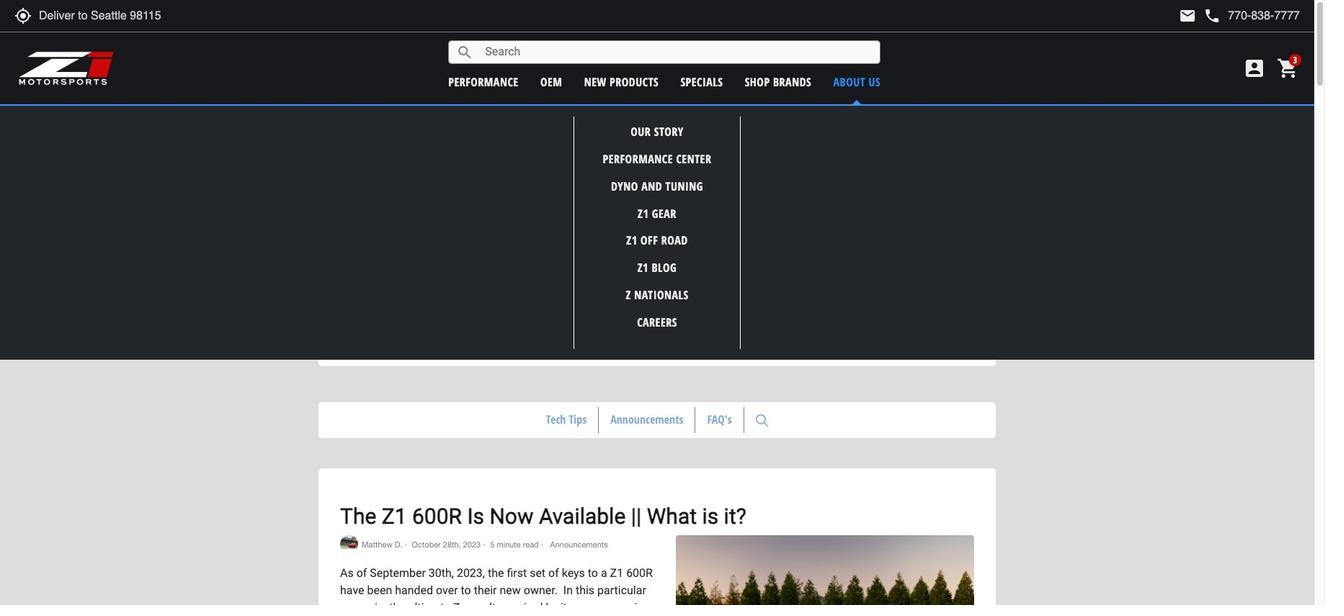 Task type: describe. For each thing, give the bounding box(es) containing it.
z1 inside as of september 30th, 2023, the first set of keys to a z1 600r have been handed over to their new owner.  in this particular scenario, the ultimate z wasn't acquired by its new owner
[[610, 567, 623, 581]]

matthew d. image
[[340, 536, 358, 550]]

tech tips
[[546, 412, 587, 428]]

0 vertical spatial the
[[488, 567, 504, 581]]

0 vertical spatial to
[[588, 567, 598, 581]]

faq's link
[[696, 408, 743, 433]]

wasn't
[[463, 602, 496, 606]]

read
[[523, 541, 539, 550]]

owner
[[600, 602, 632, 606]]

first
[[507, 567, 527, 581]]

z1 blog
[[638, 260, 677, 276]]

1 of from the left
[[356, 567, 367, 581]]

tuning
[[666, 178, 703, 194]]

new products
[[584, 74, 659, 90]]

it?
[[724, 504, 746, 530]]

the z1 600r is now available || what is it?
[[340, 504, 746, 530]]

ultimate
[[408, 602, 450, 606]]

faq's
[[707, 412, 732, 428]]

performance center
[[603, 151, 711, 167]]

careers
[[637, 315, 677, 331]]

shopping_cart link
[[1273, 57, 1300, 80]]

the
[[340, 504, 376, 530]]

been
[[367, 584, 392, 598]]

tech
[[546, 412, 566, 428]]

about us link
[[833, 74, 881, 90]]

the z1 600r is now available || what is it? image
[[676, 536, 974, 606]]

available
[[539, 504, 626, 530]]

z1 motorsports logo image
[[18, 50, 115, 86]]

1 vertical spatial announcements
[[548, 541, 608, 550]]

story
[[654, 124, 684, 140]]

d.
[[395, 541, 403, 550]]

careers link
[[637, 315, 677, 331]]

1 vertical spatial new
[[500, 584, 521, 598]]

r35
[[690, 112, 711, 126]]

in
[[563, 584, 573, 598]]

announcements link
[[599, 408, 695, 433]]

set
[[530, 567, 546, 581]]

0 horizontal spatial the
[[389, 602, 405, 606]]

600r inside as of september 30th, 2023, the first set of keys to a z1 600r have been handed over to their new owner.  in this particular scenario, the ultimate z wasn't acquired by its new owner
[[626, 567, 653, 581]]

its
[[561, 602, 573, 606]]

handed
[[395, 584, 433, 598]]

shopping_cart
[[1277, 57, 1300, 80]]

z1 blog link
[[638, 260, 677, 276]]

now
[[490, 504, 534, 530]]

phone link
[[1204, 7, 1300, 24]]

phone
[[1204, 7, 1221, 24]]

currently shopping: r35 (change model)
[[582, 112, 782, 126]]

center
[[676, 151, 711, 167]]

nationals
[[634, 288, 689, 303]]

z1 off road
[[626, 233, 688, 249]]

matthew d.
[[362, 541, 403, 550]]

oem link
[[540, 74, 562, 90]]

new products link
[[584, 74, 659, 90]]

our
[[631, 124, 651, 140]]

performance
[[448, 74, 519, 90]]

z1 for z1 off road
[[626, 233, 637, 249]]

tech tips link
[[534, 408, 598, 433]]

by
[[546, 602, 558, 606]]

products
[[610, 74, 659, 90]]

0 vertical spatial new
[[584, 74, 606, 90]]

my_location
[[14, 7, 32, 24]]

account_box
[[1243, 57, 1266, 80]]

and
[[641, 178, 662, 194]]

model)
[[753, 112, 782, 126]]

our story link
[[631, 124, 684, 140]]



Task type: locate. For each thing, give the bounding box(es) containing it.
over
[[436, 584, 458, 598]]

0 vertical spatial announcements
[[610, 412, 683, 428]]

1 vertical spatial z
[[453, 602, 460, 606]]

road
[[661, 233, 688, 249]]

shopping:
[[634, 112, 687, 126]]

brands
[[773, 74, 812, 90]]

their
[[474, 584, 497, 598]]

1 horizontal spatial to
[[588, 567, 598, 581]]

announcements down the available
[[548, 541, 608, 550]]

0 horizontal spatial announcements
[[548, 541, 608, 550]]

5 minute read
[[490, 541, 539, 550]]

new up currently on the top left of page
[[584, 74, 606, 90]]

gear
[[652, 206, 677, 222]]

as
[[340, 567, 354, 581]]

1 horizontal spatial announcements
[[610, 412, 683, 428]]

0 vertical spatial 600r
[[412, 504, 462, 530]]

currently
[[582, 112, 631, 126]]

the up their
[[488, 567, 504, 581]]

z down over
[[453, 602, 460, 606]]

z1 gear
[[638, 206, 677, 222]]

(change
[[717, 112, 750, 126]]

0 horizontal spatial of
[[356, 567, 367, 581]]

30th,
[[429, 567, 454, 581]]

is
[[702, 504, 719, 530]]

have
[[340, 584, 364, 598]]

september
[[370, 567, 426, 581]]

the
[[488, 567, 504, 581], [389, 602, 405, 606]]

0 horizontal spatial to
[[461, 584, 471, 598]]

2023,
[[457, 567, 485, 581]]

z nationals link
[[626, 288, 689, 303]]

about
[[833, 74, 865, 90]]

to down 2023,
[[461, 584, 471, 598]]

about us
[[833, 74, 881, 90]]

1 horizontal spatial of
[[548, 567, 559, 581]]

oem
[[540, 74, 562, 90]]

scenario,
[[340, 602, 386, 606]]

z1 left off at the top left of page
[[626, 233, 637, 249]]

search
[[456, 44, 474, 61]]

2 vertical spatial new
[[576, 602, 597, 606]]

z1 gear link
[[638, 206, 677, 222]]

keys
[[562, 567, 585, 581]]

0 horizontal spatial 600r
[[412, 504, 462, 530]]

the down "handed"
[[389, 602, 405, 606]]

the z1 600r is now available || what is it? link
[[340, 504, 746, 530]]

shop
[[745, 74, 770, 90]]

new
[[584, 74, 606, 90], [500, 584, 521, 598], [576, 602, 597, 606]]

specials link
[[681, 74, 723, 90]]

october 28th, 2023
[[412, 541, 481, 550]]

dyno
[[611, 178, 638, 194]]

1 vertical spatial the
[[389, 602, 405, 606]]

z nationals
[[626, 288, 689, 303]]

tips
[[569, 412, 587, 428]]

1 horizontal spatial the
[[488, 567, 504, 581]]

0 horizontal spatial z
[[453, 602, 460, 606]]

z inside as of september 30th, 2023, the first set of keys to a z1 600r have been handed over to their new owner.  in this particular scenario, the ultimate z wasn't acquired by its new owner
[[453, 602, 460, 606]]

Search search field
[[474, 41, 880, 63]]

blog
[[652, 260, 677, 276]]

600r up particular at bottom left
[[626, 567, 653, 581]]

600r up october 28th, 2023
[[412, 504, 462, 530]]

1 horizontal spatial z
[[626, 288, 631, 303]]

announcements
[[610, 412, 683, 428], [548, 541, 608, 550]]

is
[[467, 504, 484, 530]]

shop brands link
[[745, 74, 812, 90]]

z1 for z1 gear
[[638, 206, 649, 222]]

z left nationals
[[626, 288, 631, 303]]

this
[[576, 584, 595, 598]]

2023
[[463, 541, 481, 550]]

1 vertical spatial 600r
[[626, 567, 653, 581]]

a
[[601, 567, 607, 581]]

z1 for z1 blog
[[638, 260, 649, 276]]

(change model) link
[[717, 112, 782, 126]]

dyno and tuning link
[[611, 178, 703, 194]]

1 vertical spatial to
[[461, 584, 471, 598]]

performance
[[603, 151, 673, 167]]

particular
[[597, 584, 646, 598]]

off
[[641, 233, 658, 249]]

what
[[647, 504, 697, 530]]

0 vertical spatial z
[[626, 288, 631, 303]]

performance center link
[[603, 151, 711, 167]]

new up acquired
[[500, 584, 521, 598]]

account_box link
[[1239, 57, 1270, 80]]

of right as
[[356, 567, 367, 581]]

to left a
[[588, 567, 598, 581]]

mail link
[[1179, 7, 1196, 24]]

5
[[490, 541, 494, 550]]

performance link
[[448, 74, 519, 90]]

z1 up d.
[[382, 504, 407, 530]]

our story
[[631, 124, 684, 140]]

2 of from the left
[[548, 567, 559, 581]]

||
[[631, 504, 642, 530]]

z1 right a
[[610, 567, 623, 581]]

to
[[588, 567, 598, 581], [461, 584, 471, 598]]

announcements right tips
[[610, 412, 683, 428]]

minute
[[497, 541, 521, 550]]

28th,
[[443, 541, 461, 550]]

matthew
[[362, 541, 393, 550]]

z1 off road link
[[626, 233, 688, 249]]

of
[[356, 567, 367, 581], [548, 567, 559, 581]]

acquired
[[499, 602, 543, 606]]

specials
[[681, 74, 723, 90]]

mail phone
[[1179, 7, 1221, 24]]

as of september 30th, 2023, the first set of keys to a z1 600r have been handed over to their new owner.  in this particular scenario, the ultimate z wasn't acquired by its new owner 
[[340, 567, 653, 606]]

us
[[869, 74, 881, 90]]

z1 left gear in the top of the page
[[638, 206, 649, 222]]

z1 left blog
[[638, 260, 649, 276]]

600r
[[412, 504, 462, 530], [626, 567, 653, 581]]

1 horizontal spatial 600r
[[626, 567, 653, 581]]

z
[[626, 288, 631, 303], [453, 602, 460, 606]]

mail
[[1179, 7, 1196, 24]]

of right set
[[548, 567, 559, 581]]

new down the "this"
[[576, 602, 597, 606]]



Task type: vqa. For each thing, say whether or not it's contained in the screenshot.
products
yes



